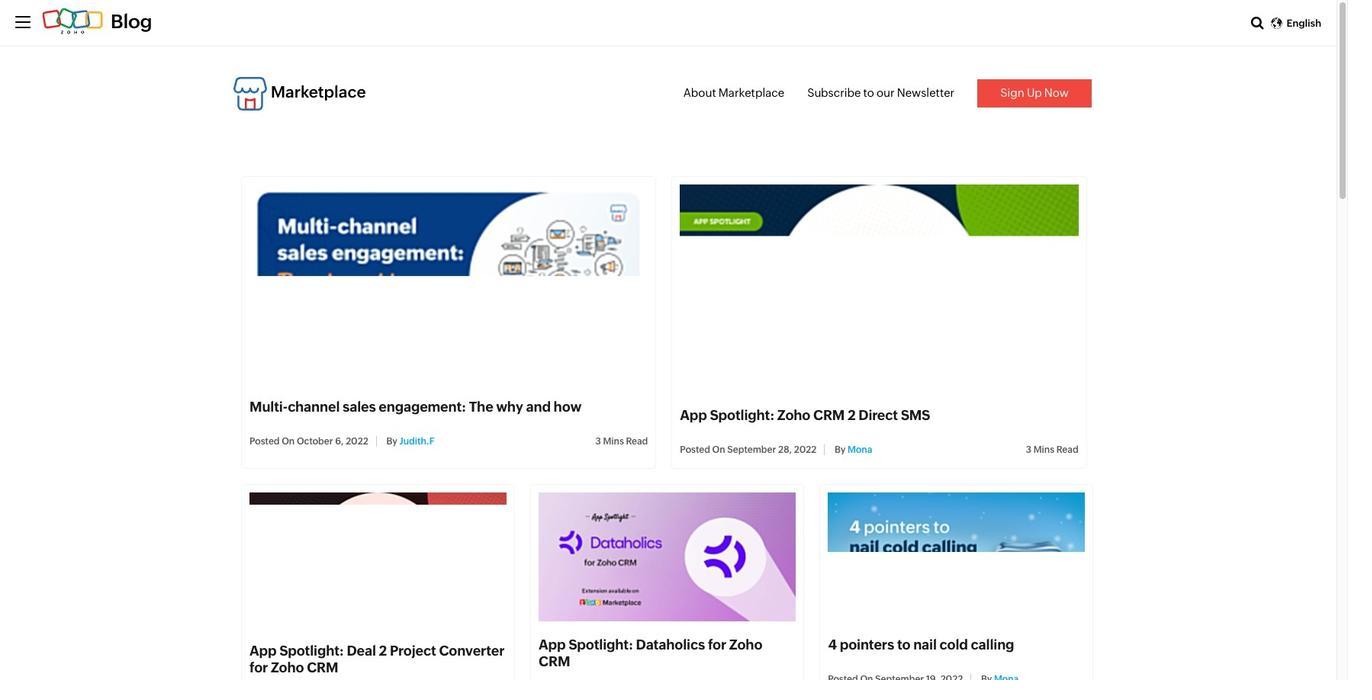 Task type: describe. For each thing, give the bounding box(es) containing it.
why
[[496, 399, 523, 415]]

zoho inside 'app spotlight: deal 2 project converter for zoho crm'
[[271, 660, 304, 676]]

3 mins read for multi-channel sales engagement: the why and how
[[595, 436, 648, 447]]

mins for multi-channel sales engagement: the why and how
[[603, 436, 624, 447]]

read for app spotlight: zoho crm 2 direct sms
[[1057, 445, 1079, 456]]

english
[[1287, 18, 1322, 29]]

app spotlight: deal 2 project converter for zoho crm link
[[250, 643, 505, 676]]

sign up now link
[[978, 79, 1092, 107]]

the
[[469, 399, 493, 415]]

2022 for sales
[[346, 436, 368, 447]]

1 horizontal spatial to
[[897, 637, 911, 653]]

2 inside 'app spotlight: deal 2 project converter for zoho crm'
[[379, 643, 387, 659]]

2 horizontal spatial crm
[[814, 408, 845, 424]]

mins for app spotlight: zoho crm 2 direct sms
[[1034, 445, 1055, 456]]

project
[[390, 643, 436, 659]]

for inside 'app spotlight: deal 2 project converter for zoho crm'
[[250, 660, 268, 676]]

sms
[[901, 408, 930, 424]]

2 horizontal spatial zoho
[[778, 408, 811, 424]]

3 for multi-channel sales engagement: the why and how
[[595, 436, 601, 447]]

crm inside app spotlight: dataholics for zoho crm
[[539, 654, 570, 670]]

about
[[684, 86, 716, 99]]

multi-channel sales engagement: the why and how
[[250, 399, 582, 415]]

pointers
[[840, 637, 895, 653]]

cold
[[940, 637, 968, 653]]

0 horizontal spatial marketplace
[[271, 84, 366, 102]]

channel
[[288, 399, 340, 415]]

converter
[[439, 643, 505, 659]]

by mona
[[833, 445, 873, 456]]

and
[[526, 399, 551, 415]]

judith.f link
[[400, 436, 435, 447]]

for inside app spotlight: dataholics for zoho crm
[[708, 637, 727, 653]]

sign up now
[[1001, 86, 1069, 99]]

0 vertical spatial to
[[864, 86, 875, 99]]

mona
[[848, 445, 873, 456]]

app for app spotlight: dataholics for zoho crm
[[539, 637, 566, 653]]

by judith.f
[[384, 436, 435, 447]]

read for multi-channel sales engagement: the why and how
[[626, 436, 648, 447]]

2022 for zoho
[[794, 445, 817, 456]]

posted on september 28, 2022
[[680, 445, 817, 456]]

how
[[554, 399, 582, 415]]

sign
[[1001, 86, 1025, 99]]

direct
[[859, 408, 898, 424]]



Task type: locate. For each thing, give the bounding box(es) containing it.
subscribe
[[808, 86, 861, 99]]

up
[[1027, 86, 1042, 99]]

0 horizontal spatial on
[[282, 436, 295, 447]]

app spotlight: zoho crm 2 direct sms
[[680, 408, 930, 424]]

0 horizontal spatial app
[[250, 643, 277, 659]]

to left nail
[[897, 637, 911, 653]]

0 horizontal spatial 3
[[595, 436, 601, 447]]

1 horizontal spatial 3 mins read
[[1026, 445, 1079, 456]]

1 vertical spatial zoho
[[729, 637, 763, 653]]

1 horizontal spatial for
[[708, 637, 727, 653]]

blog banner
[[0, 0, 1337, 47]]

sales
[[343, 399, 376, 415]]

posted on october 6, 2022
[[250, 436, 368, 447]]

mona link
[[848, 445, 873, 456]]

spotlight: for zoho
[[710, 408, 775, 424]]

3 mins read
[[595, 436, 648, 447], [1026, 445, 1079, 456]]

posted for app
[[680, 445, 710, 456]]

1 horizontal spatial on
[[712, 445, 725, 456]]

4 pointers to nail cold calling image
[[828, 493, 1085, 622]]

blog link
[[42, 11, 152, 32]]

2022
[[346, 436, 368, 447], [794, 445, 817, 456]]

marketplace link
[[234, 77, 366, 111]]

app spotlight: zoho crm 2 direct sms link
[[680, 408, 930, 424]]

spotlight: inside app spotlight: dataholics for zoho crm
[[569, 637, 633, 653]]

1 horizontal spatial zoho
[[729, 637, 763, 653]]

3 mins read for app spotlight: zoho crm 2 direct sms
[[1026, 445, 1079, 456]]

0 vertical spatial zoho
[[778, 408, 811, 424]]

app for app spotlight: zoho crm 2 direct sms
[[680, 408, 707, 424]]

posted left september
[[680, 445, 710, 456]]

0 horizontal spatial crm
[[307, 660, 338, 676]]

calling
[[971, 637, 1015, 653]]

about marketplace link
[[684, 86, 785, 99]]

read
[[626, 436, 648, 447], [1057, 445, 1079, 456]]

app
[[680, 408, 707, 424], [539, 637, 566, 653], [250, 643, 277, 659]]

1 horizontal spatial 2022
[[794, 445, 817, 456]]

by left judith.f 'link'
[[386, 436, 398, 447]]

to
[[864, 86, 875, 99], [897, 637, 911, 653]]

app inside 'app spotlight: deal 2 project converter for zoho crm'
[[250, 643, 277, 659]]

blog
[[111, 11, 152, 32]]

1 horizontal spatial crm
[[539, 654, 570, 670]]

spotlight:
[[710, 408, 775, 424], [569, 637, 633, 653], [279, 643, 344, 659]]

spotlight: left dataholics
[[569, 637, 633, 653]]

4 pointers to nail cold calling
[[828, 637, 1015, 653]]

2 horizontal spatial app
[[680, 408, 707, 424]]

on
[[282, 436, 295, 447], [712, 445, 725, 456]]

subscribe to our newsletter
[[808, 86, 955, 99]]

posted for multi-
[[250, 436, 280, 447]]

1 horizontal spatial 2
[[848, 408, 856, 424]]

0 horizontal spatial for
[[250, 660, 268, 676]]

multi-
[[250, 399, 288, 415]]

app inside app spotlight: dataholics for zoho crm
[[539, 637, 566, 653]]

app for app spotlight: deal 2 project converter for zoho crm
[[250, 643, 277, 659]]

spotlight: left the deal
[[279, 643, 344, 659]]

1 vertical spatial for
[[250, 660, 268, 676]]

posted down multi-
[[250, 436, 280, 447]]

newsletter
[[897, 86, 955, 99]]

1 horizontal spatial mins
[[1034, 445, 1055, 456]]

2022 right 28,
[[794, 445, 817, 456]]

0 horizontal spatial 2
[[379, 643, 387, 659]]

28,
[[778, 445, 792, 456]]

app spotlight: deal 2 project converter for zoho crm
[[250, 643, 505, 676]]

1 horizontal spatial app
[[539, 637, 566, 653]]

0 horizontal spatial 3 mins read
[[595, 436, 648, 447]]

0 horizontal spatial 2022
[[346, 436, 368, 447]]

crm inside 'app spotlight: deal 2 project converter for zoho crm'
[[307, 660, 338, 676]]

spotlight: up the posted on september 28, 2022
[[710, 408, 775, 424]]

1 vertical spatial 2
[[379, 643, 387, 659]]

app spotlight: deal 2 project converter for zoho crm image
[[250, 493, 507, 628]]

4
[[828, 637, 837, 653]]

app spotlight: dataholics for zoho crm link
[[539, 637, 763, 670]]

september
[[727, 445, 776, 456]]

on for channel
[[282, 436, 295, 447]]

search image
[[1251, 16, 1264, 30]]

mins
[[603, 436, 624, 447], [1034, 445, 1055, 456]]

3
[[595, 436, 601, 447], [1026, 445, 1032, 456]]

1 vertical spatial to
[[897, 637, 911, 653]]

dataholics
[[636, 637, 705, 653]]

to left our
[[864, 86, 875, 99]]

spotlight: for deal
[[279, 643, 344, 659]]

october
[[297, 436, 333, 447]]

1 horizontal spatial marketplace
[[719, 86, 785, 99]]

1 horizontal spatial 3
[[1026, 445, 1032, 456]]

2 horizontal spatial spotlight:
[[710, 408, 775, 424]]

6,
[[335, 436, 344, 447]]

0 horizontal spatial posted
[[250, 436, 280, 447]]

our
[[877, 86, 895, 99]]

judith.f
[[400, 436, 435, 447]]

subscribe to our newsletter link
[[808, 86, 955, 99]]

2 right the deal
[[379, 643, 387, 659]]

0 horizontal spatial zoho
[[271, 660, 304, 676]]

2
[[848, 408, 856, 424], [379, 643, 387, 659]]

4 pointers to nail cold calling link
[[828, 637, 1015, 653]]

2 left direct
[[848, 408, 856, 424]]

by for engagement:
[[386, 436, 398, 447]]

zoho inside app spotlight: dataholics for zoho crm
[[729, 637, 763, 653]]

zoho
[[778, 408, 811, 424], [729, 637, 763, 653], [271, 660, 304, 676]]

1 horizontal spatial posted
[[680, 445, 710, 456]]

marketplace
[[271, 84, 366, 102], [719, 86, 785, 99]]

about marketplace
[[684, 86, 785, 99]]

2022 right 6,
[[346, 436, 368, 447]]

by for crm
[[835, 445, 846, 456]]

spotlight: for dataholics
[[569, 637, 633, 653]]

now
[[1045, 86, 1069, 99]]

nail
[[914, 637, 937, 653]]

3 for app spotlight: zoho crm 2 direct sms
[[1026, 445, 1032, 456]]

on left october on the left bottom of the page
[[282, 436, 295, 447]]

engagement:
[[379, 399, 466, 415]]

multi-channel sales engagement: the why and how image
[[250, 184, 648, 384]]

1 horizontal spatial read
[[1057, 445, 1079, 456]]

0 horizontal spatial read
[[626, 436, 648, 447]]

by
[[386, 436, 398, 447], [835, 445, 846, 456]]

on left september
[[712, 445, 725, 456]]

on for spotlight:
[[712, 445, 725, 456]]

2 vertical spatial zoho
[[271, 660, 304, 676]]

app spotlight: dataholics for zoho crm
[[539, 637, 763, 670]]

app spotlight: dataholics for zoho crm image
[[539, 493, 796, 622]]

1 horizontal spatial spotlight:
[[569, 637, 633, 653]]

deal
[[347, 643, 376, 659]]

0 vertical spatial 2
[[848, 408, 856, 424]]

posted
[[250, 436, 280, 447], [680, 445, 710, 456]]

0 horizontal spatial mins
[[603, 436, 624, 447]]

0 horizontal spatial spotlight:
[[279, 643, 344, 659]]

multi-channel sales engagement: the why and how link
[[250, 399, 582, 415]]

app spotlight: zoho crm 2 direct sms image
[[680, 184, 1079, 393]]

for
[[708, 637, 727, 653], [250, 660, 268, 676]]

1 horizontal spatial by
[[835, 445, 846, 456]]

0 horizontal spatial by
[[386, 436, 398, 447]]

0 vertical spatial for
[[708, 637, 727, 653]]

0 horizontal spatial to
[[864, 86, 875, 99]]

by left mona
[[835, 445, 846, 456]]

crm
[[814, 408, 845, 424], [539, 654, 570, 670], [307, 660, 338, 676]]

spotlight: inside 'app spotlight: deal 2 project converter for zoho crm'
[[279, 643, 344, 659]]



Task type: vqa. For each thing, say whether or not it's contained in the screenshot.
opportunities inside THIS CHART HELPS YOU VISUALIZE THE CURRENT ROLES IN YOUR ORGANIZATION; PREDICT AREAS OF GROWTH IN THE FORTHCOMING YEARS, AND MAP CAREER DEVELOPMENT OPPORTUNITIES FOR YOUR EMPLOYEES. FOR EXAMPLE, IF YOU HAVE A MARKETER WHO CAN ALSO SPEAK FRENCH, YOU CAN TRAIN THAT EMPLOYEE TO HELP YOU LAUNCH YOUR PRODUCT INTERNATIONALLY.
no



